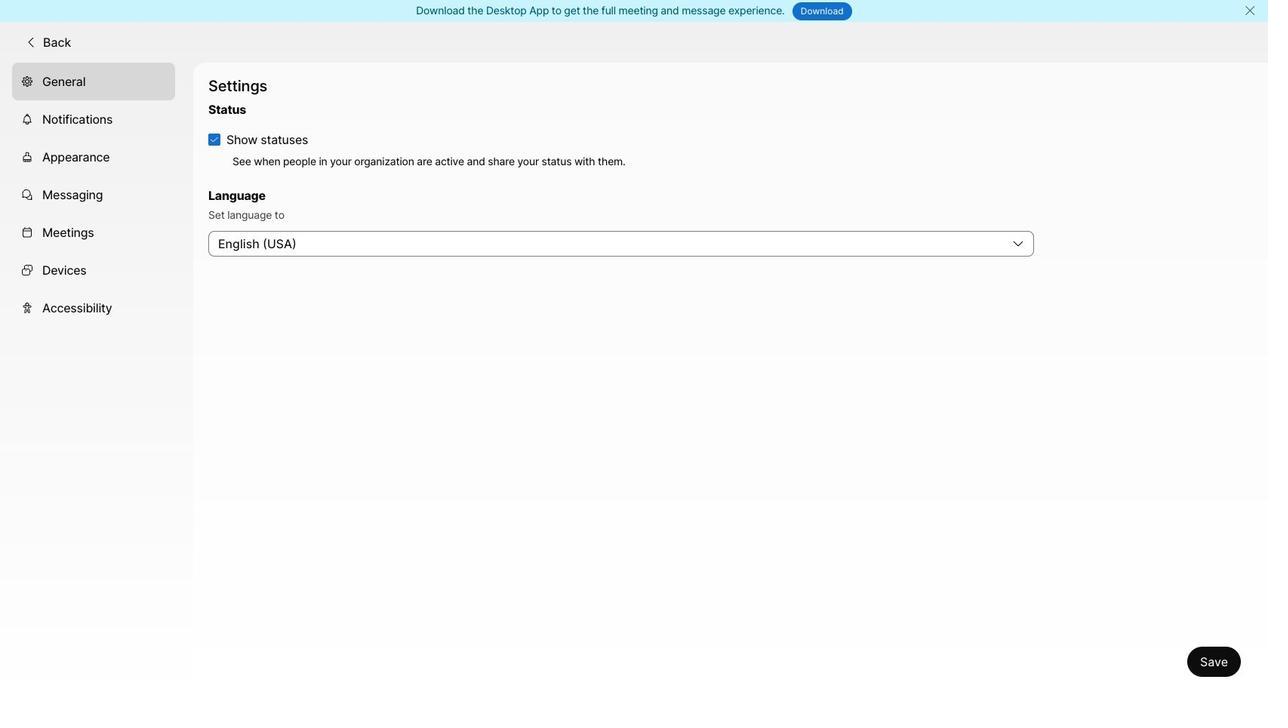 Task type: vqa. For each thing, say whether or not it's contained in the screenshot.
Two Hands High-Fiving image
no



Task type: locate. For each thing, give the bounding box(es) containing it.
notifications tab
[[12, 100, 175, 138]]

general tab
[[12, 62, 175, 100]]

settings navigation
[[0, 62, 193, 701]]

messaging tab
[[12, 176, 175, 213]]

meetings tab
[[12, 213, 175, 251]]



Task type: describe. For each thing, give the bounding box(es) containing it.
cancel_16 image
[[1244, 5, 1256, 17]]

accessibility tab
[[12, 289, 175, 327]]

devices tab
[[12, 251, 175, 289]]

appearance tab
[[12, 138, 175, 176]]



